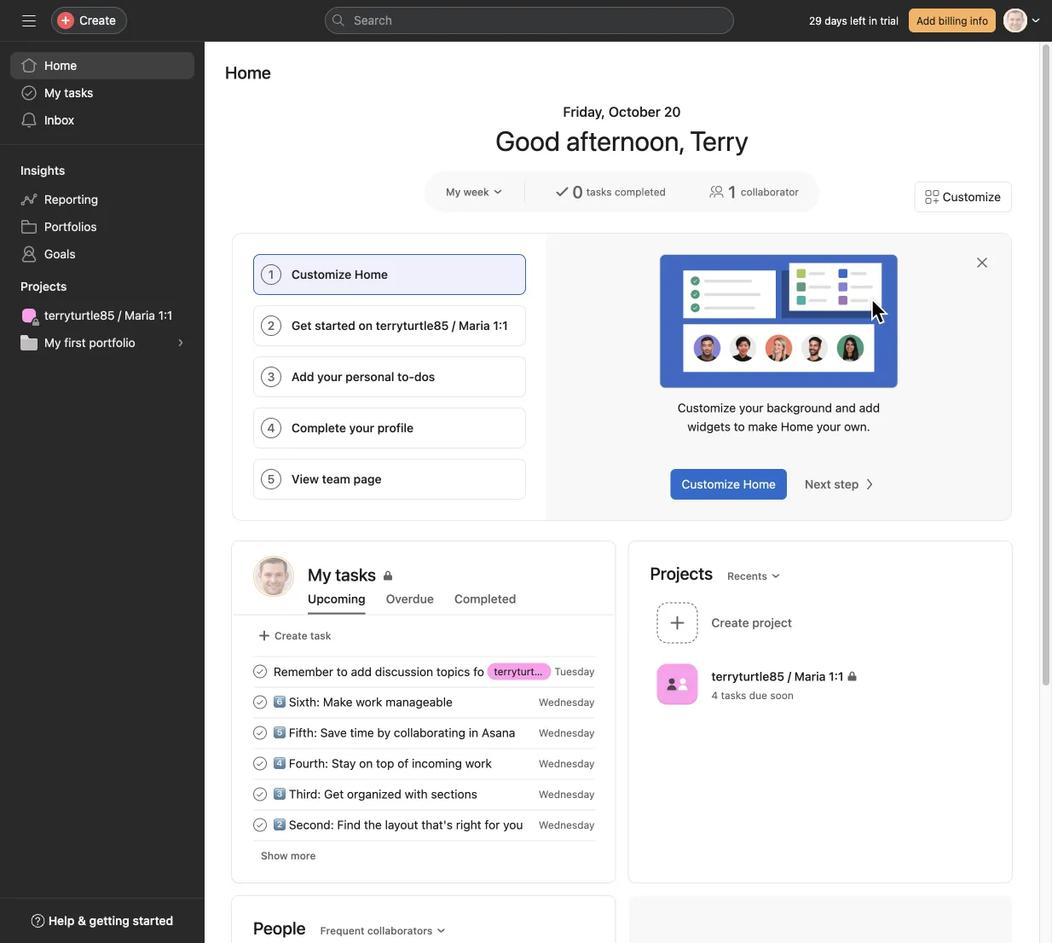 Task type: locate. For each thing, give the bounding box(es) containing it.
completed
[[455, 592, 517, 606]]

4 completed checkbox from the top
[[250, 784, 270, 805]]

5 wednesday from the top
[[539, 819, 595, 831]]

completed image for remember
[[250, 662, 270, 682]]

your
[[317, 370, 343, 384], [740, 401, 764, 415], [817, 420, 841, 434]]

Completed checkbox
[[250, 662, 270, 682], [250, 692, 270, 713], [250, 754, 270, 774], [250, 784, 270, 805], [250, 815, 270, 836]]

completed checkbox left remember
[[250, 662, 270, 682]]

1 vertical spatial 4
[[712, 690, 719, 702]]

customize home
[[682, 477, 776, 491]]

0 vertical spatial projects
[[20, 279, 67, 293]]

4 wednesday button from the top
[[539, 789, 595, 801]]

1 completed image from the top
[[250, 723, 270, 744]]

create for create task
[[275, 630, 308, 642]]

1 horizontal spatial your
[[740, 401, 764, 415]]

trial
[[881, 15, 899, 26]]

tasks inside global element
[[64, 86, 93, 100]]

2 completed image from the top
[[250, 692, 270, 713]]

create inside popup button
[[79, 13, 116, 27]]

maria up the portfolio
[[125, 308, 155, 322]]

portfolios
[[44, 220, 97, 234]]

for
[[474, 665, 489, 679], [485, 818, 500, 832]]

goals link
[[10, 241, 195, 268]]

customize for customize your background and add widgets to make home your own.
[[678, 401, 736, 415]]

0 horizontal spatial your
[[317, 370, 343, 384]]

0 vertical spatial completed image
[[250, 723, 270, 744]]

3 completed image from the top
[[250, 784, 270, 805]]

started right getting
[[133, 914, 173, 928]]

add for add your personal to-dos
[[292, 370, 314, 384]]

add
[[917, 15, 936, 26], [292, 370, 314, 384]]

completed image left 3️⃣
[[250, 784, 270, 805]]

completed image left 5️⃣
[[250, 723, 270, 744]]

4️⃣ fourth: stay on top of incoming work
[[274, 757, 492, 771]]

add inside customize your background and add widgets to make home your own.
[[860, 401, 881, 415]]

create up home link
[[79, 13, 116, 27]]

customize
[[943, 190, 1002, 204], [678, 401, 736, 415], [682, 477, 740, 491]]

2 completed checkbox from the top
[[250, 692, 270, 713]]

completed checkbox left 6️⃣
[[250, 692, 270, 713]]

inbox
[[44, 113, 74, 127]]

projects down goals
[[20, 279, 67, 293]]

5 wednesday button from the top
[[539, 819, 595, 831]]

work right make
[[356, 695, 383, 709]]

get right the third:
[[324, 787, 344, 801]]

get right 2
[[292, 319, 312, 333]]

projects inside dropdown button
[[20, 279, 67, 293]]

4
[[267, 421, 275, 435], [712, 690, 719, 702]]

show
[[261, 850, 288, 862]]

1 horizontal spatial add
[[860, 401, 881, 415]]

your left personal to- at top
[[317, 370, 343, 384]]

to left make
[[734, 420, 745, 434]]

in right left
[[869, 15, 878, 26]]

1:1 down create project link
[[829, 670, 844, 684]]

completed image left 2️⃣
[[250, 815, 270, 836]]

terryturtle85 / maria 1:1 up soon
[[712, 670, 844, 684]]

1 vertical spatial projects
[[651, 563, 713, 584]]

4 for 4
[[267, 421, 275, 435]]

maria
[[125, 308, 155, 322], [565, 666, 592, 678], [795, 670, 826, 684]]

started
[[315, 319, 356, 333], [133, 914, 173, 928]]

0 horizontal spatial 1:1
[[158, 308, 173, 322]]

home inside global element
[[44, 58, 77, 73]]

3 wednesday button from the top
[[539, 758, 595, 770]]

1 vertical spatial customize
[[678, 401, 736, 415]]

1:1
[[158, 308, 173, 322], [594, 666, 607, 678], [829, 670, 844, 684]]

sections
[[431, 787, 478, 801]]

1 vertical spatial started
[[133, 914, 173, 928]]

tasks up inbox on the top of page
[[64, 86, 93, 100]]

4 left complete
[[267, 421, 275, 435]]

terryturtle85 / maria 1:1 link up asana
[[487, 663, 607, 680]]

0 vertical spatial in
[[869, 15, 878, 26]]

my for my tasks
[[44, 86, 61, 100]]

0 vertical spatial terryturtle85 / maria 1:1 link
[[10, 302, 195, 329]]

3️⃣ third: get organized with sections
[[274, 787, 478, 801]]

completed image
[[250, 723, 270, 744], [250, 754, 270, 774]]

create for create
[[79, 13, 116, 27]]

complete your profile
[[292, 421, 414, 435]]

more
[[291, 850, 316, 862]]

inbox link
[[10, 107, 195, 134]]

collaborator
[[741, 186, 799, 198]]

add left billing
[[917, 15, 936, 26]]

for right topics
[[474, 665, 489, 679]]

your up make
[[740, 401, 764, 415]]

0 vertical spatial get
[[292, 319, 312, 333]]

0 horizontal spatial projects
[[20, 279, 67, 293]]

1 left collaborator
[[727, 182, 738, 202]]

customize inside button
[[682, 477, 740, 491]]

1 vertical spatial add
[[351, 665, 372, 679]]

days
[[825, 15, 848, 26]]

add up 6️⃣ sixth: make work manageable
[[351, 665, 372, 679]]

0 horizontal spatial 1
[[268, 267, 274, 282]]

1 horizontal spatial the
[[492, 665, 510, 679]]

4 right people image
[[712, 690, 719, 702]]

portfolios link
[[10, 213, 195, 241]]

terryturtle85 up asana
[[494, 666, 556, 678]]

2 horizontal spatial tasks
[[721, 690, 747, 702]]

maria 1:1
[[459, 319, 508, 333]]

0 vertical spatial tasks
[[64, 86, 93, 100]]

1 completed checkbox from the top
[[250, 662, 270, 682]]

organized
[[347, 787, 402, 801]]

terry
[[690, 125, 749, 157]]

customize down widgets
[[682, 477, 740, 491]]

2 wednesday from the top
[[539, 727, 595, 739]]

terryturtle85 / maria 1:1 link up the portfolio
[[10, 302, 195, 329]]

my left week
[[446, 186, 461, 198]]

overdue button
[[386, 592, 434, 615]]

manageable
[[386, 695, 453, 709]]

1 vertical spatial your
[[740, 401, 764, 415]]

projects
[[20, 279, 67, 293], [651, 563, 713, 584]]

wednesday for asana
[[539, 727, 595, 739]]

started down customize home
[[315, 319, 356, 333]]

1 horizontal spatial terryturtle85 / maria 1:1
[[494, 666, 607, 678]]

1 horizontal spatial 1
[[727, 182, 738, 202]]

my tasks
[[44, 86, 93, 100]]

1 vertical spatial to
[[337, 665, 348, 679]]

2 vertical spatial tasks
[[721, 690, 747, 702]]

terryturtle85 / maria 1:1 up asana
[[494, 666, 607, 678]]

the left next
[[492, 665, 510, 679]]

4 completed image from the top
[[250, 815, 270, 836]]

on
[[359, 319, 373, 333], [359, 757, 373, 771]]

1 horizontal spatial add
[[917, 15, 936, 26]]

2️⃣
[[274, 818, 286, 832]]

save
[[321, 726, 347, 740]]

0 horizontal spatial 4
[[267, 421, 275, 435]]

1:1 up my first portfolio link
[[158, 308, 173, 322]]

1 horizontal spatial get
[[324, 787, 344, 801]]

0 vertical spatial add
[[860, 401, 881, 415]]

1 vertical spatial tasks
[[587, 186, 612, 198]]

good
[[496, 125, 561, 157]]

0 vertical spatial started
[[315, 319, 356, 333]]

search list box
[[325, 7, 735, 34]]

0 vertical spatial customize
[[943, 190, 1002, 204]]

1 completed image from the top
[[250, 662, 270, 682]]

create task
[[275, 630, 331, 642]]

1 vertical spatial work
[[466, 757, 492, 771]]

wednesday for work
[[539, 758, 595, 770]]

my inside dropdown button
[[446, 186, 461, 198]]

my first portfolio
[[44, 336, 135, 350]]

customize up widgets
[[678, 401, 736, 415]]

global element
[[0, 42, 205, 144]]

widgets
[[688, 420, 731, 434]]

1 vertical spatial get
[[324, 787, 344, 801]]

completed image left 4️⃣
[[250, 754, 270, 774]]

1 horizontal spatial create
[[275, 630, 308, 642]]

terryturtle85
[[44, 308, 115, 322], [376, 319, 449, 333], [494, 666, 556, 678], [712, 670, 785, 684]]

left
[[851, 15, 867, 26]]

completed checkbox for 2️⃣
[[250, 815, 270, 836]]

create inside button
[[275, 630, 308, 642]]

your down the and on the right top of the page
[[817, 420, 841, 434]]

1
[[727, 182, 738, 202], [268, 267, 274, 282]]

2 vertical spatial my
[[44, 336, 61, 350]]

/ left maria 1:1
[[452, 319, 456, 333]]

completed
[[615, 186, 666, 198]]

tasks for my tasks
[[64, 86, 93, 100]]

create left task
[[275, 630, 308, 642]]

0 horizontal spatial tasks
[[64, 86, 93, 100]]

due
[[750, 690, 768, 702]]

overdue
[[386, 592, 434, 606]]

0 vertical spatial 1
[[727, 182, 738, 202]]

1:1 right meeting
[[594, 666, 607, 678]]

3 wednesday from the top
[[539, 758, 595, 770]]

0 horizontal spatial get
[[292, 319, 312, 333]]

by
[[377, 726, 391, 740]]

frequent
[[320, 925, 365, 937]]

completed checkbox for 6️⃣
[[250, 692, 270, 713]]

asana
[[482, 726, 516, 740]]

1 horizontal spatial to
[[734, 420, 745, 434]]

/ inside projects element
[[118, 308, 121, 322]]

3
[[268, 370, 275, 384]]

on left the top at bottom left
[[359, 757, 373, 771]]

2 completed image from the top
[[250, 754, 270, 774]]

1 up 2
[[268, 267, 274, 282]]

/ up the portfolio
[[118, 308, 121, 322]]

1 vertical spatial 1
[[268, 267, 274, 282]]

collaborators
[[368, 925, 433, 937]]

0 horizontal spatial terryturtle85 / maria 1:1
[[44, 308, 173, 322]]

home inside button
[[744, 477, 776, 491]]

terryturtle85 up first
[[44, 308, 115, 322]]

0 vertical spatial the
[[492, 665, 510, 679]]

2 horizontal spatial terryturtle85 / maria 1:1
[[712, 670, 844, 684]]

terryturtle85 / maria 1:1 up the portfolio
[[44, 308, 173, 322]]

0 vertical spatial for
[[474, 665, 489, 679]]

tuesday
[[555, 666, 595, 678]]

to up make
[[337, 665, 348, 679]]

customize inside button
[[943, 190, 1002, 204]]

2 horizontal spatial your
[[817, 420, 841, 434]]

in
[[869, 15, 878, 26], [469, 726, 479, 740]]

my up inbox on the top of page
[[44, 86, 61, 100]]

0 horizontal spatial maria
[[125, 308, 155, 322]]

info
[[971, 15, 989, 26]]

next
[[513, 665, 537, 679]]

tasks completed
[[587, 186, 666, 198]]

add inside button
[[917, 15, 936, 26]]

completed image for 3️⃣
[[250, 784, 270, 805]]

create
[[79, 13, 116, 27], [275, 630, 308, 642]]

completed image left remember
[[250, 662, 270, 682]]

terryturtle85 / maria 1:1 link
[[10, 302, 195, 329], [487, 663, 607, 680]]

completed image for 6️⃣
[[250, 692, 270, 713]]

tasks right 0
[[587, 186, 612, 198]]

customize inside customize your background and add widgets to make home your own.
[[678, 401, 736, 415]]

projects left recents
[[651, 563, 713, 584]]

maria right next
[[565, 666, 592, 678]]

add for add billing info
[[917, 15, 936, 26]]

in left asana
[[469, 726, 479, 740]]

hide sidebar image
[[22, 14, 36, 27]]

3 completed checkbox from the top
[[250, 754, 270, 774]]

1 wednesday button from the top
[[539, 697, 595, 709]]

&
[[78, 914, 86, 928]]

to inside customize your background and add widgets to make home your own.
[[734, 420, 745, 434]]

completed checkbox left 2️⃣
[[250, 815, 270, 836]]

on up add your personal to-dos in the top of the page
[[359, 319, 373, 333]]

1 horizontal spatial terryturtle85 / maria 1:1 link
[[487, 663, 607, 680]]

my week
[[446, 186, 489, 198]]

people image
[[668, 674, 688, 695]]

step
[[835, 477, 859, 491]]

1 horizontal spatial 4
[[712, 690, 719, 702]]

1 horizontal spatial started
[[315, 319, 356, 333]]

0 vertical spatial your
[[317, 370, 343, 384]]

1 horizontal spatial in
[[869, 15, 878, 26]]

2 vertical spatial customize
[[682, 477, 740, 491]]

0 vertical spatial to
[[734, 420, 745, 434]]

0 vertical spatial 4
[[267, 421, 275, 435]]

1 vertical spatial add
[[292, 370, 314, 384]]

completed image for 4️⃣
[[250, 754, 270, 774]]

my left first
[[44, 336, 61, 350]]

0 horizontal spatial in
[[469, 726, 479, 740]]

add up the own.
[[860, 401, 881, 415]]

5 completed checkbox from the top
[[250, 815, 270, 836]]

0 vertical spatial create
[[79, 13, 116, 27]]

add
[[860, 401, 881, 415], [351, 665, 372, 679]]

0 horizontal spatial to
[[337, 665, 348, 679]]

0 vertical spatial work
[[356, 695, 383, 709]]

the right find
[[364, 818, 382, 832]]

people
[[253, 918, 306, 938]]

29
[[810, 15, 822, 26]]

work
[[356, 695, 383, 709], [466, 757, 492, 771]]

1 horizontal spatial tasks
[[587, 186, 612, 198]]

0 horizontal spatial started
[[133, 914, 173, 928]]

add right 3
[[292, 370, 314, 384]]

reporting
[[44, 192, 98, 206]]

2 wednesday button from the top
[[539, 727, 595, 739]]

1 vertical spatial create
[[275, 630, 308, 642]]

5
[[268, 472, 275, 486]]

my inside global element
[[44, 86, 61, 100]]

1 wednesday from the top
[[539, 697, 595, 709]]

5️⃣ fifth: save time by collaborating in asana
[[274, 726, 516, 740]]

tasks left "due"
[[721, 690, 747, 702]]

my inside projects element
[[44, 336, 61, 350]]

1 vertical spatial the
[[364, 818, 382, 832]]

completed checkbox left 3️⃣
[[250, 784, 270, 805]]

terryturtle85 up dos
[[376, 319, 449, 333]]

0 horizontal spatial create
[[79, 13, 116, 27]]

0 horizontal spatial terryturtle85 / maria 1:1 link
[[10, 302, 195, 329]]

1 vertical spatial my
[[446, 186, 461, 198]]

0 vertical spatial add
[[917, 15, 936, 26]]

see details, my first portfolio image
[[176, 338, 186, 348]]

0 horizontal spatial add
[[292, 370, 314, 384]]

meeting
[[540, 665, 585, 679]]

your for personal to-
[[317, 370, 343, 384]]

completed checkbox left 4️⃣
[[250, 754, 270, 774]]

completed image left 6️⃣
[[250, 692, 270, 713]]

maria inside projects element
[[125, 308, 155, 322]]

wednesday for for
[[539, 819, 595, 831]]

1 vertical spatial completed image
[[250, 754, 270, 774]]

close image
[[976, 256, 990, 270]]

customize up close image
[[943, 190, 1002, 204]]

1 horizontal spatial 1:1
[[594, 666, 607, 678]]

1 vertical spatial on
[[359, 757, 373, 771]]

for left 'you'
[[485, 818, 500, 832]]

2 vertical spatial your
[[817, 420, 841, 434]]

1 vertical spatial terryturtle85 / maria 1:1 link
[[487, 663, 607, 680]]

maria down create project link
[[795, 670, 826, 684]]

and
[[836, 401, 856, 415]]

work down asana
[[466, 757, 492, 771]]

search button
[[325, 7, 735, 34]]

completed image
[[250, 662, 270, 682], [250, 692, 270, 713], [250, 784, 270, 805], [250, 815, 270, 836]]

my for my week
[[446, 186, 461, 198]]

0 vertical spatial my
[[44, 86, 61, 100]]

week
[[464, 186, 489, 198]]

Completed checkbox
[[250, 723, 270, 744]]



Task type: vqa. For each thing, say whether or not it's contained in the screenshot.


Task type: describe. For each thing, give the bounding box(es) containing it.
/ up soon
[[788, 670, 792, 684]]

create task button
[[253, 624, 336, 648]]

own.
[[845, 420, 871, 434]]

customize for customize home
[[682, 477, 740, 491]]

completed image for 2️⃣
[[250, 815, 270, 836]]

20
[[664, 104, 681, 120]]

2 horizontal spatial maria
[[795, 670, 826, 684]]

terryturtle85 / maria 1:1 inside projects element
[[44, 308, 173, 322]]

4 for 4 tasks due soon
[[712, 690, 719, 702]]

that's
[[422, 818, 453, 832]]

make
[[323, 695, 353, 709]]

tasks for 4 tasks due soon
[[721, 690, 747, 702]]

1 vertical spatial for
[[485, 818, 500, 832]]

completed checkbox for 3️⃣
[[250, 784, 270, 805]]

customize button
[[915, 182, 1013, 212]]

remember to add discussion topics for the next meeting
[[274, 665, 585, 679]]

insights element
[[0, 155, 205, 271]]

my week button
[[439, 180, 511, 204]]

6️⃣ sixth: make work manageable
[[274, 695, 453, 709]]

0 horizontal spatial work
[[356, 695, 383, 709]]

frequent collaborators
[[320, 925, 433, 937]]

fourth:
[[289, 757, 329, 771]]

tt button
[[253, 556, 294, 597]]

third:
[[289, 787, 321, 801]]

create button
[[51, 7, 127, 34]]

portfolio
[[89, 336, 135, 350]]

stay
[[332, 757, 356, 771]]

topics
[[437, 665, 470, 679]]

my tasks
[[308, 565, 376, 585]]

1 vertical spatial in
[[469, 726, 479, 740]]

4 wednesday from the top
[[539, 789, 595, 801]]

5️⃣
[[274, 726, 286, 740]]

my for my first portfolio
[[44, 336, 61, 350]]

recents
[[728, 570, 768, 582]]

top
[[376, 757, 395, 771]]

1 horizontal spatial work
[[466, 757, 492, 771]]

2 horizontal spatial 1:1
[[829, 670, 844, 684]]

terryturtle85 up the 4 tasks due soon
[[712, 670, 785, 684]]

reporting link
[[10, 186, 195, 213]]

frequent collaborators button
[[313, 919, 454, 943]]

completed checkbox for remember
[[250, 662, 270, 682]]

customize for customize
[[943, 190, 1002, 204]]

my first portfolio link
[[10, 329, 195, 357]]

next step button
[[794, 469, 888, 500]]

customize home button
[[671, 469, 787, 500]]

time
[[350, 726, 374, 740]]

projects element
[[0, 271, 205, 360]]

billing
[[939, 15, 968, 26]]

view
[[292, 472, 319, 486]]

help & getting started
[[48, 914, 173, 928]]

2️⃣ second: find the layout that's right for you
[[274, 818, 523, 832]]

tuesday button
[[555, 666, 595, 678]]

friday, october 20 good afternoon, terry
[[496, 104, 749, 157]]

next
[[805, 477, 832, 491]]

1 horizontal spatial maria
[[565, 666, 592, 678]]

my tasks link
[[10, 79, 195, 107]]

goals
[[44, 247, 76, 261]]

2
[[268, 319, 275, 333]]

4️⃣
[[274, 757, 286, 771]]

0 horizontal spatial add
[[351, 665, 372, 679]]

personal to-
[[346, 370, 415, 384]]

completed button
[[455, 592, 517, 615]]

0 horizontal spatial the
[[364, 818, 382, 832]]

1 horizontal spatial projects
[[651, 563, 713, 584]]

create project
[[712, 616, 793, 630]]

getting
[[89, 914, 130, 928]]

second:
[[289, 818, 334, 832]]

background
[[767, 401, 833, 415]]

add your personal to-dos
[[292, 370, 435, 384]]

friday,
[[563, 104, 606, 120]]

task
[[310, 630, 331, 642]]

afternoon,
[[567, 125, 684, 157]]

insights
[[20, 163, 65, 177]]

/ right next
[[559, 666, 562, 678]]

home inside customize your background and add widgets to make home your own.
[[781, 420, 814, 434]]

discussion
[[375, 665, 434, 679]]

you
[[503, 818, 523, 832]]

add billing info
[[917, 15, 989, 26]]

soon
[[771, 690, 794, 702]]

wednesday button for asana
[[539, 727, 595, 739]]

completed image for 5️⃣
[[250, 723, 270, 744]]

your profile
[[349, 421, 414, 435]]

recents button
[[720, 564, 789, 588]]

help
[[48, 914, 75, 928]]

upcoming
[[308, 592, 366, 606]]

customize your background and add widgets to make home your own.
[[678, 401, 881, 434]]

october
[[609, 104, 661, 120]]

started inside dropdown button
[[133, 914, 173, 928]]

wednesday button for for
[[539, 819, 595, 831]]

help & getting started button
[[20, 906, 185, 937]]

0 vertical spatial on
[[359, 319, 373, 333]]

home link
[[10, 52, 195, 79]]

upcoming button
[[308, 592, 366, 615]]

of
[[398, 757, 409, 771]]

search
[[354, 13, 392, 27]]

next step
[[805, 477, 859, 491]]

make
[[749, 420, 778, 434]]

my tasks link
[[308, 563, 594, 587]]

customize home
[[292, 267, 388, 282]]

remember
[[274, 665, 334, 679]]

view team page
[[292, 472, 382, 486]]

completed checkbox for 4️⃣
[[250, 754, 270, 774]]

0
[[573, 182, 583, 202]]

your for background
[[740, 401, 764, 415]]

show more button
[[253, 844, 324, 868]]

terryturtle85 inside projects element
[[44, 308, 115, 322]]

wednesday button for work
[[539, 758, 595, 770]]

1:1 inside projects element
[[158, 308, 173, 322]]

incoming
[[412, 757, 462, 771]]

get started on terryturtle85 / maria 1:1
[[292, 319, 508, 333]]



